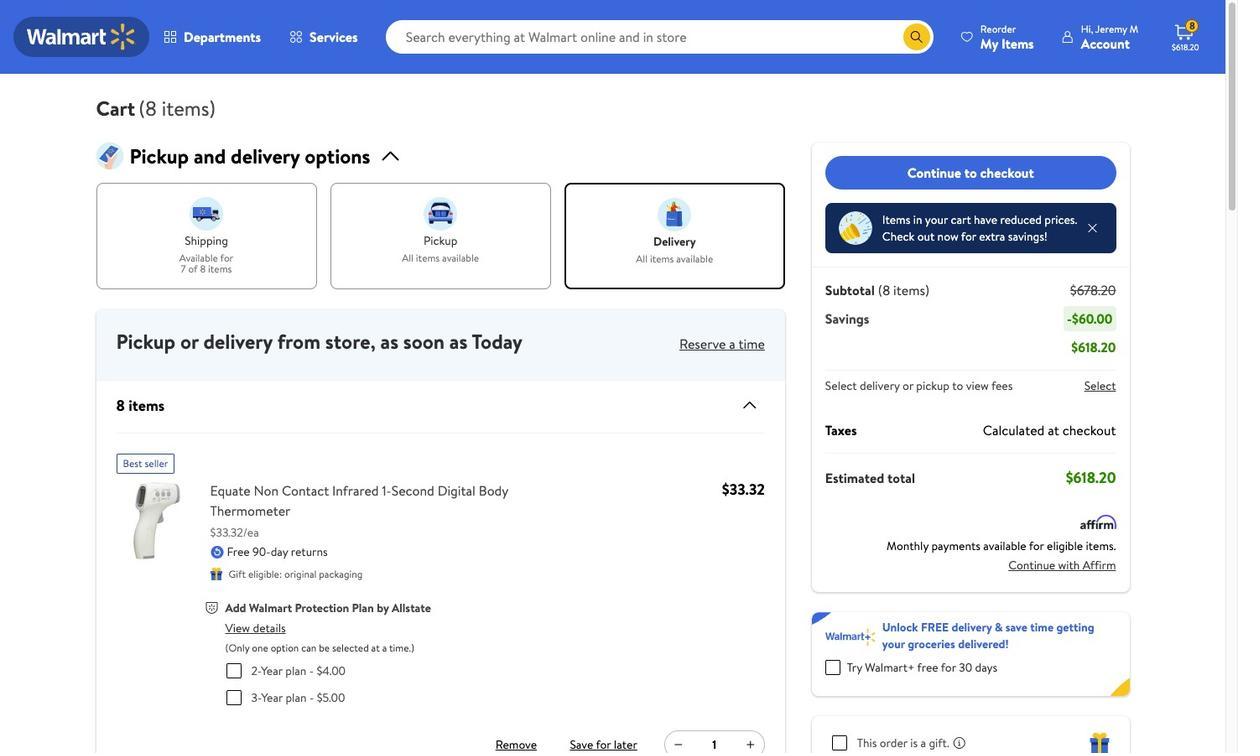 Task type: describe. For each thing, give the bounding box(es) containing it.
1 as from the left
[[381, 327, 399, 356]]

delivery down savings
[[860, 378, 900, 394]]

equate non contact infrared 1-second digital body thermometer $33.32/ea
[[210, 482, 509, 541]]

time inside unlock free delivery & save time getting your groceries delivered!
[[1031, 619, 1054, 636]]

thermometer
[[210, 502, 291, 520]]

year for 3-
[[261, 690, 283, 707]]

items) for cart (8 items)
[[162, 94, 216, 123]]

free
[[227, 544, 250, 561]]

delivered!
[[958, 636, 1009, 653]]

eligible
[[1047, 538, 1084, 555]]

is
[[911, 735, 918, 752]]

0 vertical spatial -
[[1067, 310, 1072, 328]]

a inside view details (only one option can be selected at a time.)
[[382, 641, 387, 655]]

now
[[938, 228, 959, 245]]

digital
[[438, 482, 476, 500]]

with
[[1059, 557, 1080, 574]]

estimated
[[826, 469, 885, 487]]

(8 for subtotal
[[878, 281, 891, 300]]

taxes
[[826, 421, 857, 440]]

try
[[847, 660, 863, 676]]

returns
[[291, 544, 328, 561]]

departments button
[[149, 17, 275, 57]]

departments
[[184, 28, 261, 46]]

and
[[194, 142, 226, 170]]

m
[[1130, 21, 1139, 36]]

8 $618.20
[[1172, 19, 1200, 53]]

-$60.00
[[1067, 310, 1113, 328]]

90-
[[253, 544, 271, 561]]

walmart image
[[27, 23, 136, 50]]

$33.32
[[722, 479, 765, 500]]

original
[[284, 567, 317, 581]]

available for delivery
[[677, 251, 713, 266]]

year for 2-
[[261, 663, 283, 680]]

items inside reorder my items
[[1002, 34, 1034, 52]]

2 vertical spatial a
[[921, 735, 927, 752]]

this order is a gift.
[[857, 735, 950, 752]]

delivery all items available
[[636, 233, 713, 266]]

learn more about gifting image
[[953, 737, 966, 750]]

non
[[254, 482, 279, 500]]

1 vertical spatial $618.20
[[1072, 338, 1116, 357]]

intent image for shipping image
[[190, 197, 223, 231]]

for left 30
[[941, 660, 956, 676]]

7
[[181, 262, 186, 276]]

eligible:
[[248, 567, 282, 581]]

reserve a time
[[680, 335, 765, 353]]

cart
[[96, 94, 135, 123]]

- for $4.00
[[309, 663, 314, 680]]

1 horizontal spatial pickup
[[917, 378, 950, 394]]

unlock free delivery & save time getting your groceries delivered!
[[883, 619, 1095, 653]]

items.
[[1086, 538, 1116, 555]]

calculated
[[983, 421, 1045, 440]]

cart
[[951, 211, 971, 228]]

8 inside shipping available for 7 of 8 items
[[200, 262, 206, 276]]

0 vertical spatial time
[[739, 335, 765, 353]]

continue to checkout
[[908, 163, 1034, 182]]

reserve a time button
[[680, 335, 765, 353]]

hi, jeremy m account
[[1081, 21, 1139, 52]]

at inside view details (only one option can be selected at a time.)
[[371, 641, 380, 655]]

Walmart Site-Wide search field
[[386, 20, 934, 54]]

payments
[[932, 538, 981, 555]]

equate non contact infrared 1-second digital body thermometer, with add-on services, $33.32/ea, 1 in cart gift eligible image
[[116, 481, 197, 561]]

This order is a gift. checkbox
[[832, 736, 847, 751]]

add
[[225, 600, 246, 616]]

free 90-day returns
[[227, 544, 328, 561]]

your inside items in your cart have reduced prices. check out now for extra savings!
[[925, 211, 948, 228]]

available
[[179, 250, 218, 265]]

pickup or delivery from store , as soon as        today
[[116, 327, 523, 356]]

try walmart+ free for 30 days
[[847, 660, 998, 676]]

select for select delivery or pickup to view fees
[[826, 378, 857, 394]]

1 horizontal spatial at
[[1048, 421, 1060, 440]]

items inside the delivery all items available
[[650, 251, 674, 266]]

$33.32/ea
[[210, 525, 259, 541]]

today
[[472, 327, 523, 356]]

Search search field
[[386, 20, 934, 54]]

8 for 8 $618.20
[[1190, 19, 1196, 33]]

continue with affirm link
[[1009, 552, 1116, 579]]

reserve
[[680, 335, 726, 353]]

contact
[[282, 482, 329, 500]]

2 vertical spatial $618.20
[[1066, 467, 1116, 488]]

monthly payments available for eligible items. continue with affirm
[[887, 538, 1116, 574]]

check
[[883, 228, 915, 245]]

checkout for continue to checkout
[[981, 163, 1034, 182]]

cart_gic_illustration image
[[96, 143, 123, 170]]

2-
[[251, 663, 261, 680]]

0 vertical spatial or
[[180, 327, 199, 356]]

available for pickup
[[442, 250, 479, 265]]

seller
[[145, 457, 168, 471]]

&
[[995, 619, 1003, 636]]

decrease quantity equate non contact infrared 1-second digital body thermometer, current quantity 1 image
[[672, 739, 685, 752]]

pickup inside pickup all items available
[[424, 232, 458, 249]]

store
[[325, 327, 370, 356]]

unlock
[[883, 619, 919, 636]]

1-
[[382, 482, 392, 500]]

free
[[921, 619, 949, 636]]

calculated at checkout
[[983, 421, 1116, 440]]

view details (only one option can be selected at a time.)
[[225, 620, 415, 655]]

equate non contact infrared 1-second digital body thermometer link
[[210, 481, 561, 521]]

for inside shipping available for 7 of 8 items
[[220, 250, 233, 265]]

pickup and delivery options button
[[96, 142, 785, 170]]

items inside pickup all items available
[[416, 250, 440, 265]]

2-year plan - $4.00
[[251, 663, 346, 680]]

plan
[[352, 600, 374, 616]]

by
[[377, 600, 389, 616]]

getting
[[1057, 619, 1095, 636]]

select button
[[1085, 378, 1116, 394]]

be
[[319, 641, 330, 655]]

delivery for pickup and delivery options
[[231, 142, 300, 170]]

1 vertical spatial to
[[953, 378, 964, 394]]



Task type: locate. For each thing, give the bounding box(es) containing it.
savings
[[826, 310, 870, 328]]

best
[[123, 457, 142, 471]]

gift eligible: original packaging
[[229, 567, 363, 581]]

0 vertical spatial $618.20
[[1172, 41, 1200, 53]]

total
[[888, 469, 916, 487]]

your up walmart+
[[883, 636, 905, 653]]

items
[[1002, 34, 1034, 52], [883, 211, 911, 228]]

at right 'calculated'
[[1048, 421, 1060, 440]]

1 vertical spatial items
[[883, 211, 911, 228]]

pickup for pickup or delivery from store , as soon as        today
[[116, 327, 176, 356]]

select delivery or pickup to view fees
[[826, 378, 1013, 394]]

0 horizontal spatial continue
[[908, 163, 962, 182]]

for left eligible
[[1029, 538, 1044, 555]]

0 horizontal spatial (8
[[139, 94, 157, 123]]

1 plan from the top
[[286, 663, 307, 680]]

for down shipping
[[220, 250, 233, 265]]

0 vertical spatial pickup
[[130, 142, 189, 170]]

extra
[[979, 228, 1006, 245]]

groceries
[[908, 636, 956, 653]]

0 vertical spatial checkout
[[981, 163, 1034, 182]]

reorder
[[981, 21, 1016, 36]]

can
[[301, 641, 317, 655]]

all for pickup
[[402, 250, 414, 265]]

time
[[739, 335, 765, 353], [1031, 619, 1054, 636]]

continue
[[908, 163, 962, 182], [1009, 557, 1056, 574]]

items down "intent image for delivery"
[[650, 251, 674, 266]]

at right selected
[[371, 641, 380, 655]]

2 vertical spatial 8
[[116, 395, 125, 416]]

shipping
[[185, 232, 228, 249]]

1 vertical spatial (8
[[878, 281, 891, 300]]

intent image for delivery image
[[658, 198, 692, 232]]

one
[[252, 641, 268, 655]]

select
[[826, 378, 857, 394], [1085, 378, 1116, 394]]

(only
[[225, 641, 250, 655]]

soon
[[403, 327, 445, 356]]

0 horizontal spatial checkout
[[981, 163, 1034, 182]]

1 vertical spatial pickup
[[116, 327, 176, 356]]

as soon as 
      today element
[[381, 327, 523, 356]]

1 vertical spatial continue
[[1009, 557, 1056, 574]]

select up taxes
[[826, 378, 857, 394]]

at
[[1048, 421, 1060, 440], [371, 641, 380, 655]]

order
[[880, 735, 908, 752]]

2 horizontal spatial available
[[984, 538, 1027, 555]]

1 horizontal spatial a
[[729, 335, 736, 353]]

to up cart
[[965, 163, 977, 182]]

reorder my items
[[981, 21, 1034, 52]]

or
[[180, 327, 199, 356], [903, 378, 914, 394]]

services button
[[275, 17, 372, 57]]

1 horizontal spatial continue
[[1009, 557, 1056, 574]]

2 as from the left
[[450, 327, 468, 356]]

items inside items in your cart have reduced prices. check out now for extra savings!
[[883, 211, 911, 228]]

0 horizontal spatial 8
[[116, 395, 125, 416]]

8
[[1190, 19, 1196, 33], [200, 262, 206, 276], [116, 395, 125, 416]]

0 horizontal spatial all
[[402, 250, 414, 265]]

or left view
[[903, 378, 914, 394]]

time right save
[[1031, 619, 1054, 636]]

to
[[965, 163, 977, 182], [953, 378, 964, 394]]

to left view
[[953, 378, 964, 394]]

your inside unlock free delivery & save time getting your groceries delivered!
[[883, 636, 905, 653]]

available inside monthly payments available for eligible items. continue with affirm
[[984, 538, 1027, 555]]

walmart
[[249, 600, 292, 616]]

1 vertical spatial at
[[371, 641, 380, 655]]

shipping available for 7 of 8 items
[[179, 232, 233, 276]]

1 horizontal spatial items
[[1002, 34, 1034, 52]]

1 vertical spatial 8
[[200, 262, 206, 276]]

save
[[1006, 619, 1028, 636]]

search icon image
[[910, 30, 924, 44]]

- down $678.20
[[1067, 310, 1072, 328]]

services
[[310, 28, 358, 46]]

banner containing unlock free delivery & save time getting your groceries delivered!
[[812, 613, 1130, 696]]

plan for $5.00
[[286, 690, 307, 707]]

available inside pickup all items available
[[442, 250, 479, 265]]

delivery for pickup or delivery from store , as soon as        today
[[204, 327, 273, 356]]

1 horizontal spatial or
[[903, 378, 914, 394]]

0 vertical spatial continue
[[908, 163, 962, 182]]

1 year from the top
[[261, 663, 283, 680]]

items right of in the left of the page
[[208, 262, 232, 276]]

view
[[966, 378, 989, 394]]

continue inside continue to checkout button
[[908, 163, 962, 182]]

items) down check
[[894, 281, 930, 300]]

as right soon
[[450, 327, 468, 356]]

continue inside monthly payments available for eligible items. continue with affirm
[[1009, 557, 1056, 574]]

hide all items image
[[733, 395, 760, 415]]

2-Year plan - $4.00 checkbox
[[226, 664, 241, 679]]

estimated total
[[826, 469, 916, 487]]

or down of in the left of the page
[[180, 327, 199, 356]]

$618.20 down "$60.00" in the right of the page
[[1072, 338, 1116, 357]]

have
[[974, 211, 998, 228]]

1 vertical spatial checkout
[[1063, 421, 1116, 440]]

for right the "now"
[[962, 228, 977, 245]]

items) up and on the left top
[[162, 94, 216, 123]]

$60.00
[[1072, 310, 1113, 328]]

0 vertical spatial your
[[925, 211, 948, 228]]

available down intent image for pickup
[[442, 250, 479, 265]]

2 vertical spatial -
[[310, 690, 314, 707]]

0 vertical spatial (8
[[139, 94, 157, 123]]

1 vertical spatial or
[[903, 378, 914, 394]]

1 horizontal spatial checkout
[[1063, 421, 1116, 440]]

delivery inside unlock free delivery & save time getting your groceries delivered!
[[952, 619, 992, 636]]

$618.20
[[1172, 41, 1200, 53], [1072, 338, 1116, 357], [1066, 467, 1116, 488]]

cart (8 items)
[[96, 94, 216, 123]]

Try Walmart+ free for 30 days checkbox
[[826, 660, 841, 676]]

0 horizontal spatial available
[[442, 250, 479, 265]]

a left time.)
[[382, 641, 387, 655]]

pickup down the cart (8 items)
[[130, 142, 189, 170]]

gifting image
[[1090, 733, 1110, 754]]

8 up best
[[116, 395, 125, 416]]

3-year plan - $5.00
[[251, 690, 345, 707]]

gifteligibleicon image
[[210, 568, 222, 580]]

1 horizontal spatial time
[[1031, 619, 1054, 636]]

0 vertical spatial 8
[[1190, 19, 1196, 33]]

3-
[[251, 690, 261, 707]]

all for delivery
[[636, 251, 648, 266]]

details
[[253, 620, 286, 637]]

1 vertical spatial your
[[883, 636, 905, 653]]

pickup left view
[[917, 378, 950, 394]]

-
[[1067, 310, 1072, 328], [309, 663, 314, 680], [310, 690, 314, 707]]

savings!
[[1008, 228, 1048, 245]]

8 right m
[[1190, 19, 1196, 33]]

(8 for cart
[[139, 94, 157, 123]]

1 vertical spatial -
[[309, 663, 314, 680]]

subtotal (8 items)
[[826, 281, 930, 300]]

0 vertical spatial a
[[729, 335, 736, 353]]

1 horizontal spatial items)
[[894, 281, 930, 300]]

- left $5.00
[[310, 690, 314, 707]]

as right ,
[[381, 327, 399, 356]]

affirm
[[1083, 557, 1116, 574]]

available
[[442, 250, 479, 265], [677, 251, 713, 266], [984, 538, 1027, 555]]

1 horizontal spatial all
[[636, 251, 648, 266]]

available inside the delivery all items available
[[677, 251, 713, 266]]

pickup all items available
[[402, 232, 479, 265]]

3-Year plan - $5.00 checkbox
[[226, 691, 241, 706]]

plan for $4.00
[[286, 663, 307, 680]]

0 horizontal spatial as
[[381, 327, 399, 356]]

for inside items in your cart have reduced prices. check out now for extra savings!
[[962, 228, 977, 245]]

time.)
[[389, 641, 415, 655]]

view details button
[[225, 620, 286, 637]]

days
[[975, 660, 998, 676]]

1 vertical spatial time
[[1031, 619, 1054, 636]]

1 horizontal spatial 8
[[200, 262, 206, 276]]

gift.
[[929, 735, 950, 752]]

1 horizontal spatial select
[[1085, 378, 1116, 394]]

a right 'is'
[[921, 735, 927, 752]]

body
[[479, 482, 509, 500]]

1 horizontal spatial to
[[965, 163, 977, 182]]

(8 right cart at the left
[[139, 94, 157, 123]]

checkout down the select button
[[1063, 421, 1116, 440]]

best seller alert
[[116, 447, 175, 474]]

1 vertical spatial items)
[[894, 281, 930, 300]]

time right reserve
[[739, 335, 765, 353]]

0 horizontal spatial your
[[883, 636, 905, 653]]

$4.00
[[317, 663, 346, 680]]

0 vertical spatial items)
[[162, 94, 216, 123]]

select for the select button
[[1085, 378, 1116, 394]]

1 vertical spatial pickup
[[917, 378, 950, 394]]

plan
[[286, 663, 307, 680], [286, 690, 307, 707]]

1 vertical spatial year
[[261, 690, 283, 707]]

continue up in
[[908, 163, 962, 182]]

0 horizontal spatial items
[[883, 211, 911, 228]]

- left $4.00
[[309, 663, 314, 680]]

$618.20 right 'hi, jeremy m account'
[[1172, 41, 1200, 53]]

0 vertical spatial at
[[1048, 421, 1060, 440]]

1 horizontal spatial your
[[925, 211, 948, 228]]

equate
[[210, 482, 251, 500]]

intent image for pickup image
[[424, 197, 457, 231]]

reduced price image
[[839, 211, 873, 245]]

walmart plus image
[[826, 629, 876, 646]]

allstate
[[392, 600, 431, 616]]

items right my
[[1002, 34, 1034, 52]]

$678.20
[[1071, 281, 1116, 300]]

delivery left &
[[952, 619, 992, 636]]

0 vertical spatial year
[[261, 663, 283, 680]]

delivery down "intent image for delivery"
[[654, 233, 696, 250]]

items up best seller "alert"
[[128, 395, 165, 416]]

delivery left the from
[[204, 327, 273, 356]]

infrared
[[332, 482, 379, 500]]

continue to checkout button
[[826, 156, 1116, 190]]

delivery right and on the left top
[[231, 142, 300, 170]]

checkout for calculated at checkout
[[1063, 421, 1116, 440]]

2 horizontal spatial 8
[[1190, 19, 1196, 33]]

free
[[918, 660, 939, 676]]

close nudge image
[[1086, 222, 1100, 235]]

all inside the delivery all items available
[[636, 251, 648, 266]]

items down intent image for pickup
[[416, 250, 440, 265]]

for
[[962, 228, 977, 245], [220, 250, 233, 265], [1029, 538, 1044, 555], [941, 660, 956, 676]]

0 vertical spatial plan
[[286, 663, 307, 680]]

- for $5.00
[[310, 690, 314, 707]]

0 horizontal spatial at
[[371, 641, 380, 655]]

your right in
[[925, 211, 948, 228]]

checkout up reduced
[[981, 163, 1034, 182]]

0 horizontal spatial items)
[[162, 94, 216, 123]]

pickup and delivery options
[[130, 142, 370, 170]]

delivery inside the delivery all items available
[[654, 233, 696, 250]]

0 horizontal spatial pickup
[[424, 232, 458, 249]]

0 horizontal spatial or
[[180, 327, 199, 356]]

a right reserve
[[729, 335, 736, 353]]

view
[[225, 620, 250, 637]]

8 inside 8 $618.20
[[1190, 19, 1196, 33]]

select up the 'calculated at checkout'
[[1085, 378, 1116, 394]]

day
[[271, 544, 288, 561]]

available down "intent image for delivery"
[[677, 251, 713, 266]]

list containing shipping
[[96, 183, 785, 290]]

2 select from the left
[[1085, 378, 1116, 394]]

year down one
[[261, 663, 283, 680]]

0 horizontal spatial to
[[953, 378, 964, 394]]

(8
[[139, 94, 157, 123], [878, 281, 891, 300]]

options
[[305, 142, 370, 170]]

0 horizontal spatial time
[[739, 335, 765, 353]]

subtotal
[[826, 281, 875, 300]]

banner
[[812, 613, 1130, 696]]

list
[[96, 183, 785, 290]]

0 vertical spatial to
[[965, 163, 977, 182]]

items left in
[[883, 211, 911, 228]]

2 horizontal spatial a
[[921, 735, 927, 752]]

1 vertical spatial plan
[[286, 690, 307, 707]]

plan down the 2-year plan - $4.00
[[286, 690, 307, 707]]

pickup down intent image for pickup
[[424, 232, 458, 249]]

pickup for pickup and delivery options
[[130, 142, 189, 170]]

for inside monthly payments available for eligible items. continue with affirm
[[1029, 538, 1044, 555]]

reduced
[[1001, 211, 1042, 228]]

plan down 'option'
[[286, 663, 307, 680]]

1 vertical spatial a
[[382, 641, 387, 655]]

affirm image
[[1081, 515, 1116, 530]]

30
[[959, 660, 973, 676]]

2 year from the top
[[261, 690, 283, 707]]

best seller
[[123, 457, 168, 471]]

gift
[[229, 567, 246, 581]]

jeremy
[[1096, 21, 1128, 36]]

walmart+
[[865, 660, 915, 676]]

pickup up 8 items
[[116, 327, 176, 356]]

to inside button
[[965, 163, 977, 182]]

monthly
[[887, 538, 929, 555]]

(8 right subtotal
[[878, 281, 891, 300]]

8 for 8 items
[[116, 395, 125, 416]]

0 vertical spatial items
[[1002, 34, 1034, 52]]

available right payments
[[984, 538, 1027, 555]]

1 horizontal spatial available
[[677, 251, 713, 266]]

1 select from the left
[[826, 378, 857, 394]]

a
[[729, 335, 736, 353], [382, 641, 387, 655], [921, 735, 927, 752]]

2 plan from the top
[[286, 690, 307, 707]]

1 horizontal spatial as
[[450, 327, 468, 356]]

account
[[1081, 34, 1130, 52]]

0 vertical spatial pickup
[[424, 232, 458, 249]]

increase quantity equate non contact infrared 1-second digital body thermometer, current quantity 1 image
[[744, 739, 758, 752]]

delivery for unlock free delivery & save time getting your groceries delivered!
[[952, 619, 992, 636]]

0 horizontal spatial a
[[382, 641, 387, 655]]

8 right of in the left of the page
[[200, 262, 206, 276]]

year down the 2-year plan - $4.00
[[261, 690, 283, 707]]

all inside pickup all items available
[[402, 250, 414, 265]]

pickup
[[130, 142, 189, 170], [116, 327, 176, 356]]

checkout inside button
[[981, 163, 1034, 182]]

items) for subtotal (8 items)
[[894, 281, 930, 300]]

0 horizontal spatial select
[[826, 378, 857, 394]]

hi,
[[1081, 21, 1094, 36]]

continue left with
[[1009, 557, 1056, 574]]

prices.
[[1045, 211, 1078, 228]]

1 horizontal spatial (8
[[878, 281, 891, 300]]

$618.20 up the affirm image
[[1066, 467, 1116, 488]]

packaging
[[319, 567, 363, 581]]

items inside shipping available for 7 of 8 items
[[208, 262, 232, 276]]



Task type: vqa. For each thing, say whether or not it's contained in the screenshot.
Dec.
no



